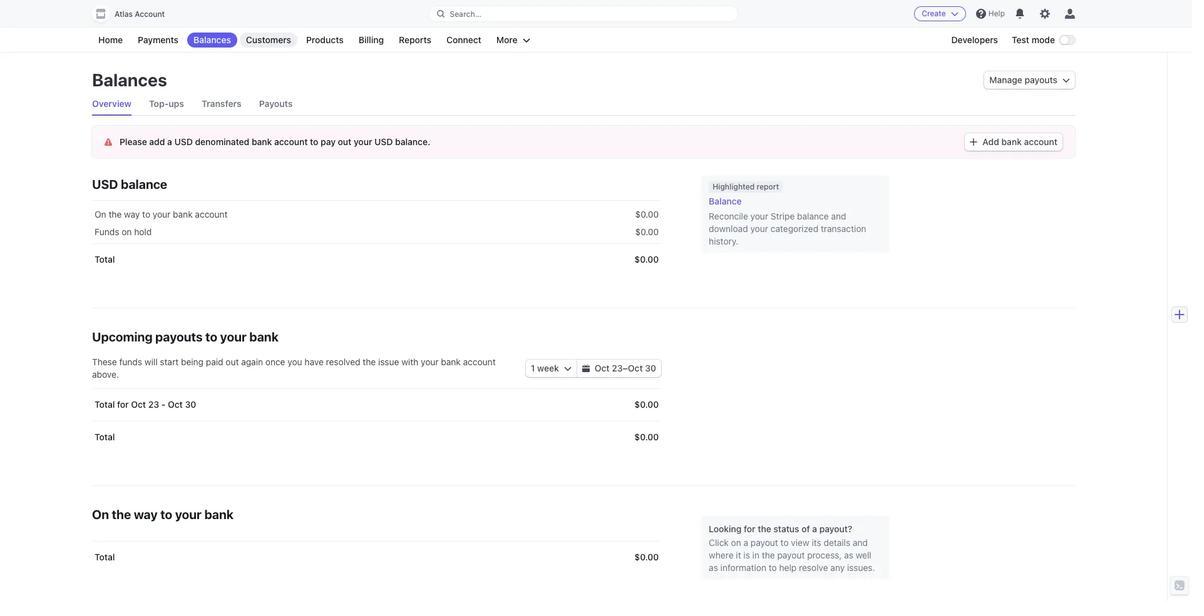 Task type: describe. For each thing, give the bounding box(es) containing it.
in
[[753, 551, 760, 561]]

for for oct
[[117, 400, 129, 410]]

reconcile
[[709, 211, 748, 222]]

3 row from the top
[[92, 244, 661, 276]]

account
[[135, 9, 165, 19]]

atlas
[[115, 9, 133, 19]]

add
[[149, 136, 165, 147]]

grid containing total for
[[92, 389, 661, 454]]

transfers link
[[202, 93, 242, 115]]

any
[[831, 563, 845, 574]]

customers
[[246, 34, 291, 45]]

reports link
[[393, 33, 438, 48]]

balance.
[[395, 136, 430, 147]]

home link
[[92, 33, 129, 48]]

will
[[145, 357, 158, 368]]

customers link
[[240, 33, 297, 48]]

6 row from the top
[[92, 542, 661, 574]]

-
[[161, 400, 166, 410]]

once
[[265, 357, 285, 368]]

1 horizontal spatial a
[[744, 538, 749, 549]]

add bank account button
[[965, 133, 1063, 151]]

and inside highlighted report balance reconcile your stripe balance and download your categorized transaction history.
[[831, 211, 846, 222]]

balance link
[[709, 195, 882, 208]]

resolve
[[799, 563, 828, 574]]

notifications image
[[1015, 9, 1025, 19]]

top-ups
[[149, 98, 184, 109]]

please
[[120, 136, 147, 147]]

and inside looking for the status of a payout? click on a payout to view its details and where it is in the payout process, as well as information to help resolve any issues.
[[853, 538, 868, 549]]

total for 2nd row from the bottom
[[95, 432, 115, 443]]

its
[[812, 538, 822, 549]]

top-
[[149, 98, 169, 109]]

funds
[[95, 227, 119, 237]]

on the way to your bank account
[[95, 209, 228, 220]]

$0.00 for 2nd row from the bottom
[[635, 432, 659, 443]]

categorized
[[771, 224, 819, 234]]

is
[[744, 551, 750, 561]]

stripe
[[771, 211, 795, 222]]

test mode
[[1012, 34, 1055, 45]]

test
[[1012, 34, 1030, 45]]

0 horizontal spatial svg image
[[105, 138, 112, 146]]

report
[[757, 182, 779, 192]]

0 vertical spatial out
[[338, 136, 352, 147]]

svg image for please add a usd denominated bank account to pay out your usd balance.
[[970, 138, 978, 146]]

above.
[[92, 370, 119, 380]]

23 inside row
[[148, 400, 159, 410]]

add bank account
[[983, 137, 1058, 147]]

upcoming
[[92, 330, 153, 344]]

products
[[306, 34, 344, 45]]

row containing funds on hold
[[92, 221, 661, 244]]

svg image for these funds will start being paid out again once you have resolved the issue with your bank account above.
[[564, 365, 572, 373]]

svg image inside 'manage payouts' popup button
[[1063, 76, 1070, 84]]

search…
[[450, 9, 482, 18]]

manage
[[990, 75, 1023, 85]]

on inside row
[[122, 227, 132, 237]]

manage payouts button
[[985, 71, 1075, 89]]

resolved
[[326, 357, 361, 368]]

where
[[709, 551, 734, 561]]

account inside add bank account button
[[1024, 137, 1058, 147]]

1 vertical spatial payout
[[778, 551, 805, 561]]

billing
[[359, 34, 384, 45]]

your inside row
[[153, 209, 171, 220]]

row containing on the way to your bank account
[[92, 201, 661, 226]]

have
[[305, 357, 324, 368]]

add
[[983, 137, 1000, 147]]

on the way to your bank
[[92, 508, 234, 522]]

more
[[497, 34, 518, 45]]

to inside row
[[142, 209, 150, 220]]

way for on the way to your bank
[[134, 508, 158, 522]]

0 horizontal spatial svg image
[[582, 365, 590, 373]]

30 inside row
[[185, 400, 196, 410]]

2 horizontal spatial usd
[[375, 136, 393, 147]]

help button
[[971, 4, 1010, 24]]

tab list containing overview
[[92, 93, 1075, 116]]

week
[[537, 363, 559, 374]]

your inside these funds will start being paid out again once you have resolved the issue with your bank account above.
[[421, 357, 439, 368]]

payments
[[138, 34, 179, 45]]

well
[[856, 551, 872, 561]]

of
[[802, 524, 810, 535]]

details
[[824, 538, 851, 549]]

help
[[779, 563, 797, 574]]

information
[[721, 563, 767, 574]]

hold
[[134, 227, 152, 237]]

payouts for upcoming
[[155, 330, 203, 344]]

1
[[531, 363, 535, 374]]

ups
[[169, 98, 184, 109]]

balance
[[709, 196, 742, 207]]

upcoming payouts to your bank
[[92, 330, 279, 344]]

account inside these funds will start being paid out again once you have resolved the issue with your bank account above.
[[463, 357, 496, 368]]

click
[[709, 538, 729, 549]]

$0.00 for 6th row from the top
[[635, 552, 659, 563]]

connect
[[447, 34, 482, 45]]

oct 23 – oct 30
[[595, 363, 656, 374]]

0 horizontal spatial usd
[[92, 177, 118, 192]]

payouts for manage
[[1025, 75, 1058, 85]]

with
[[402, 357, 419, 368]]

top-ups link
[[149, 93, 184, 115]]

mode
[[1032, 34, 1055, 45]]

payouts link
[[259, 93, 293, 115]]



Task type: locate. For each thing, give the bounding box(es) containing it.
1 vertical spatial payouts
[[155, 330, 203, 344]]

total for fourth row from the bottom
[[95, 254, 115, 265]]

your
[[354, 136, 372, 147], [153, 209, 171, 220], [751, 211, 769, 222], [751, 224, 768, 234], [220, 330, 247, 344], [421, 357, 439, 368], [175, 508, 202, 522]]

way for on the way to your bank account
[[124, 209, 140, 220]]

funds on hold
[[95, 227, 152, 237]]

2 horizontal spatial svg image
[[970, 138, 978, 146]]

2 total from the top
[[95, 400, 115, 410]]

payouts
[[259, 98, 293, 109]]

developers
[[952, 34, 998, 45]]

payouts
[[1025, 75, 1058, 85], [155, 330, 203, 344]]

row
[[92, 201, 661, 226], [92, 221, 661, 244], [92, 244, 661, 276], [92, 389, 661, 422], [92, 422, 661, 454], [92, 542, 661, 574]]

process,
[[807, 551, 842, 561]]

usd up funds
[[92, 177, 118, 192]]

a right of at the right of page
[[813, 524, 817, 535]]

1 vertical spatial and
[[853, 538, 868, 549]]

usd left balance.
[[375, 136, 393, 147]]

more button
[[490, 33, 537, 48]]

1 vertical spatial 23
[[148, 400, 159, 410]]

svg image
[[1063, 76, 1070, 84], [582, 365, 590, 373]]

and
[[831, 211, 846, 222], [853, 538, 868, 549]]

account
[[274, 136, 308, 147], [1024, 137, 1058, 147], [195, 209, 228, 220], [463, 357, 496, 368]]

1 horizontal spatial out
[[338, 136, 352, 147]]

0 horizontal spatial payouts
[[155, 330, 203, 344]]

bank inside these funds will start being paid out again once you have resolved the issue with your bank account above.
[[441, 357, 461, 368]]

payout?
[[820, 524, 853, 535]]

payouts up start at the bottom left
[[155, 330, 203, 344]]

0 vertical spatial on
[[122, 227, 132, 237]]

for inside row
[[117, 400, 129, 410]]

1 horizontal spatial as
[[844, 551, 854, 561]]

1 total from the top
[[95, 254, 115, 265]]

as down where
[[709, 563, 718, 574]]

total
[[95, 254, 115, 265], [95, 400, 115, 410], [95, 432, 115, 443], [95, 552, 115, 563]]

on
[[95, 209, 106, 220], [92, 508, 109, 522]]

as left well
[[844, 551, 854, 561]]

on
[[122, 227, 132, 237], [731, 538, 741, 549]]

1 vertical spatial out
[[226, 357, 239, 368]]

30 right –
[[645, 363, 656, 374]]

the inside these funds will start being paid out again once you have resolved the issue with your bank account above.
[[363, 357, 376, 368]]

1 horizontal spatial svg image
[[1063, 76, 1070, 84]]

Search… search field
[[430, 6, 738, 22]]

balance up on the way to your bank account
[[121, 177, 167, 192]]

0 horizontal spatial and
[[831, 211, 846, 222]]

1 vertical spatial on
[[731, 538, 741, 549]]

bank inside button
[[1002, 137, 1022, 147]]

$0.00 for row containing funds on hold
[[635, 227, 659, 237]]

out inside these funds will start being paid out again once you have resolved the issue with your bank account above.
[[226, 357, 239, 368]]

0 horizontal spatial balances
[[92, 70, 167, 90]]

$0.00 for row containing on the way to your bank account
[[635, 209, 659, 220]]

products link
[[300, 33, 350, 48]]

a
[[167, 136, 172, 147], [813, 524, 817, 535], [744, 538, 749, 549]]

total for 6th row from the top
[[95, 552, 115, 563]]

svg image left please
[[105, 138, 112, 146]]

–
[[623, 363, 628, 374]]

0 horizontal spatial 23
[[148, 400, 159, 410]]

row containing total for
[[92, 389, 661, 422]]

4 row from the top
[[92, 389, 661, 422]]

1 vertical spatial for
[[744, 524, 756, 535]]

on inside row
[[95, 209, 106, 220]]

on inside looking for the status of a payout? click on a payout to view its details and where it is in the payout process, as well as information to help resolve any issues.
[[731, 538, 741, 549]]

payout
[[751, 538, 778, 549], [778, 551, 805, 561]]

for down above.
[[117, 400, 129, 410]]

help
[[989, 9, 1005, 18]]

1 grid from the top
[[92, 201, 661, 276]]

0 vertical spatial as
[[844, 551, 854, 561]]

highlighted report balance reconcile your stripe balance and download your categorized transaction history.
[[709, 182, 867, 247]]

overview link
[[92, 93, 132, 115]]

for for the
[[744, 524, 756, 535]]

balances
[[194, 34, 231, 45], [92, 70, 167, 90]]

manage payouts
[[990, 75, 1058, 85]]

svg image
[[105, 138, 112, 146], [970, 138, 978, 146], [564, 365, 572, 373]]

a up is
[[744, 538, 749, 549]]

1 week button
[[526, 360, 577, 378]]

payouts right manage
[[1025, 75, 1058, 85]]

0 horizontal spatial 30
[[185, 400, 196, 410]]

on left hold
[[122, 227, 132, 237]]

30 right -
[[185, 400, 196, 410]]

2 grid from the top
[[92, 389, 661, 454]]

these funds will start being paid out again once you have resolved the issue with your bank account above.
[[92, 357, 496, 380]]

issues.
[[847, 563, 875, 574]]

reports
[[399, 34, 432, 45]]

being
[[181, 357, 204, 368]]

2 row from the top
[[92, 221, 661, 244]]

pay
[[321, 136, 336, 147]]

on for on the way to your bank
[[92, 508, 109, 522]]

0 vertical spatial balances
[[194, 34, 231, 45]]

0 vertical spatial grid
[[92, 201, 661, 276]]

atlas account button
[[92, 5, 177, 23]]

1 vertical spatial as
[[709, 563, 718, 574]]

home
[[98, 34, 123, 45]]

payout up the help
[[778, 551, 805, 561]]

1 horizontal spatial payouts
[[1025, 75, 1058, 85]]

and up transaction
[[831, 211, 846, 222]]

0 vertical spatial for
[[117, 400, 129, 410]]

0 vertical spatial payouts
[[1025, 75, 1058, 85]]

0 horizontal spatial a
[[167, 136, 172, 147]]

svg image right week
[[564, 365, 572, 373]]

0 vertical spatial on
[[95, 209, 106, 220]]

download
[[709, 224, 748, 234]]

0 horizontal spatial as
[[709, 563, 718, 574]]

balance up categorized
[[797, 211, 829, 222]]

these
[[92, 357, 117, 368]]

1 row from the top
[[92, 201, 661, 226]]

you
[[288, 357, 302, 368]]

on up it on the right of page
[[731, 538, 741, 549]]

Search… text field
[[430, 6, 738, 22]]

overview
[[92, 98, 132, 109]]

svg image left add
[[970, 138, 978, 146]]

total for oct 23 - oct 30
[[95, 400, 196, 410]]

1 horizontal spatial 30
[[645, 363, 656, 374]]

1 horizontal spatial balance
[[797, 211, 829, 222]]

tab list
[[92, 93, 1075, 116]]

view
[[791, 538, 810, 549]]

create
[[922, 9, 946, 18]]

1 vertical spatial on
[[92, 508, 109, 522]]

1 vertical spatial grid
[[92, 389, 661, 454]]

oct
[[595, 363, 610, 374], [628, 363, 643, 374], [131, 400, 146, 410], [168, 400, 183, 410]]

0 vertical spatial a
[[167, 136, 172, 147]]

balance
[[121, 177, 167, 192], [797, 211, 829, 222]]

5 row from the top
[[92, 422, 661, 454]]

svg image inside the 1 week popup button
[[564, 365, 572, 373]]

1 horizontal spatial usd
[[174, 136, 193, 147]]

1 vertical spatial balances
[[92, 70, 167, 90]]

developers link
[[945, 33, 1005, 48]]

billing link
[[352, 33, 390, 48]]

balances up the overview
[[92, 70, 167, 90]]

4 total from the top
[[95, 552, 115, 563]]

looking
[[709, 524, 742, 535]]

again
[[241, 357, 263, 368]]

a right add
[[167, 136, 172, 147]]

1 vertical spatial 30
[[185, 400, 196, 410]]

way
[[124, 209, 140, 220], [134, 508, 158, 522]]

0 vertical spatial and
[[831, 211, 846, 222]]

balances link
[[187, 33, 237, 48]]

for right looking
[[744, 524, 756, 535]]

1 vertical spatial way
[[134, 508, 158, 522]]

issue
[[378, 357, 399, 368]]

the inside row
[[109, 209, 122, 220]]

looking for the status of a payout? click on a payout to view its details and where it is in the payout process, as well as information to help resolve any issues.
[[709, 524, 875, 574]]

1 vertical spatial a
[[813, 524, 817, 535]]

0 vertical spatial 30
[[645, 363, 656, 374]]

0 horizontal spatial on
[[122, 227, 132, 237]]

0 horizontal spatial balance
[[121, 177, 167, 192]]

30
[[645, 363, 656, 374], [185, 400, 196, 410]]

1 horizontal spatial and
[[853, 538, 868, 549]]

svg image right the 1 week popup button
[[582, 365, 590, 373]]

1 week
[[531, 363, 559, 374]]

on for on the way to your bank account
[[95, 209, 106, 220]]

grid
[[92, 201, 661, 276], [92, 389, 661, 454]]

out right pay in the left of the page
[[338, 136, 352, 147]]

$0.00 for row containing total for
[[635, 400, 659, 410]]

$0.00 for fourth row from the bottom
[[635, 254, 659, 265]]

atlas account
[[115, 9, 165, 19]]

svg image inside add bank account button
[[970, 138, 978, 146]]

grid containing on the way to your bank account
[[92, 201, 661, 276]]

balance inside highlighted report balance reconcile your stripe balance and download your categorized transaction history.
[[797, 211, 829, 222]]

1 horizontal spatial svg image
[[564, 365, 572, 373]]

out right paid
[[226, 357, 239, 368]]

0 vertical spatial 23
[[612, 363, 623, 374]]

0 horizontal spatial for
[[117, 400, 129, 410]]

for inside looking for the status of a payout? click on a payout to view its details and where it is in the payout process, as well as information to help resolve any issues.
[[744, 524, 756, 535]]

1 horizontal spatial on
[[731, 538, 741, 549]]

create button
[[915, 6, 966, 21]]

start
[[160, 357, 179, 368]]

0 vertical spatial svg image
[[1063, 76, 1070, 84]]

2 horizontal spatial a
[[813, 524, 817, 535]]

1 horizontal spatial for
[[744, 524, 756, 535]]

0 vertical spatial payout
[[751, 538, 778, 549]]

2 vertical spatial a
[[744, 538, 749, 549]]

0 vertical spatial way
[[124, 209, 140, 220]]

usd balance
[[92, 177, 167, 192]]

history.
[[709, 236, 739, 247]]

balances right "payments"
[[194, 34, 231, 45]]

usd
[[174, 136, 193, 147], [375, 136, 393, 147], [92, 177, 118, 192]]

1 vertical spatial svg image
[[582, 365, 590, 373]]

transfers
[[202, 98, 242, 109]]

payments link
[[132, 33, 185, 48]]

1 horizontal spatial 23
[[612, 363, 623, 374]]

transaction
[[821, 224, 867, 234]]

0 horizontal spatial out
[[226, 357, 239, 368]]

1 horizontal spatial balances
[[194, 34, 231, 45]]

payout up in
[[751, 538, 778, 549]]

denominated
[[195, 136, 249, 147]]

bank inside row
[[173, 209, 193, 220]]

it
[[736, 551, 741, 561]]

0 vertical spatial balance
[[121, 177, 167, 192]]

1 vertical spatial balance
[[797, 211, 829, 222]]

usd right add
[[174, 136, 193, 147]]

3 total from the top
[[95, 432, 115, 443]]

svg image right manage payouts
[[1063, 76, 1070, 84]]

payouts inside popup button
[[1025, 75, 1058, 85]]

way inside row
[[124, 209, 140, 220]]

and up well
[[853, 538, 868, 549]]



Task type: vqa. For each thing, say whether or not it's contained in the screenshot.
bottommost Active
no



